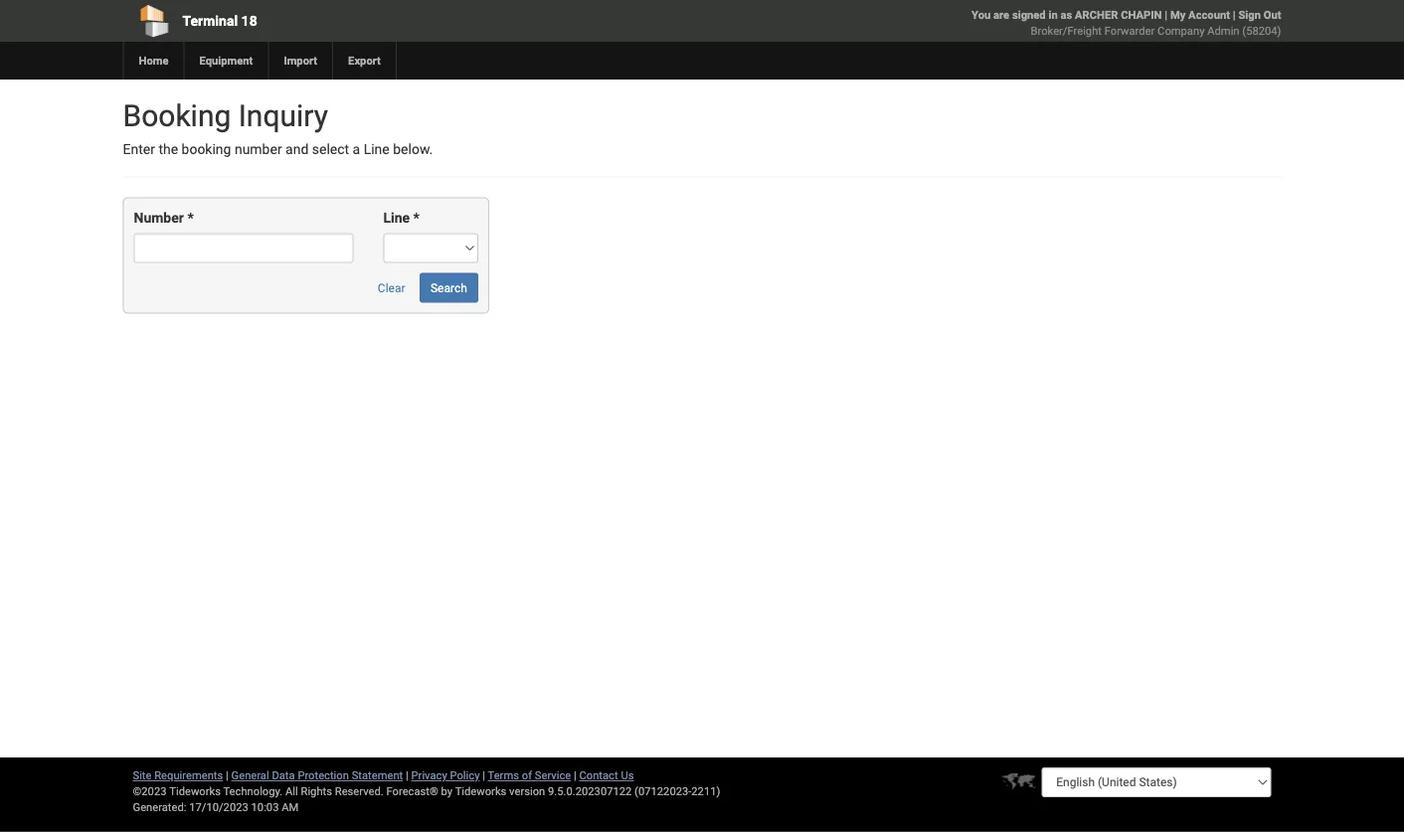 Task type: describe. For each thing, give the bounding box(es) containing it.
export
[[348, 54, 381, 67]]

are
[[994, 8, 1010, 21]]

| up tideworks
[[483, 769, 485, 782]]

reserved.
[[335, 785, 384, 798]]

service
[[535, 769, 571, 782]]

* for number *
[[187, 210, 194, 226]]

rights
[[301, 785, 332, 798]]

sign out link
[[1239, 8, 1282, 21]]

terminal 18 link
[[123, 0, 588, 42]]

generated:
[[133, 801, 186, 814]]

forecast®
[[386, 785, 438, 798]]

technology.
[[223, 785, 283, 798]]

general
[[231, 769, 269, 782]]

as
[[1061, 8, 1073, 21]]

| left my
[[1165, 8, 1168, 21]]

requirements
[[154, 769, 223, 782]]

18
[[241, 12, 257, 29]]

terms
[[488, 769, 519, 782]]

admin
[[1208, 24, 1240, 37]]

import
[[284, 54, 317, 67]]

and
[[286, 141, 309, 158]]

| left general
[[226, 769, 229, 782]]

select
[[312, 141, 349, 158]]

broker/freight
[[1031, 24, 1102, 37]]

| left sign
[[1233, 8, 1236, 21]]

2211)
[[692, 785, 721, 798]]

site
[[133, 769, 152, 782]]

number
[[134, 210, 184, 226]]

my
[[1171, 8, 1186, 21]]

equipment
[[199, 54, 253, 67]]

search
[[431, 281, 467, 295]]

clear button
[[367, 273, 416, 303]]

archer
[[1075, 8, 1118, 21]]

company
[[1158, 24, 1205, 37]]

all
[[285, 785, 298, 798]]

10:03
[[251, 801, 279, 814]]

number *
[[134, 210, 194, 226]]

1 vertical spatial line
[[383, 210, 410, 226]]

forwarder
[[1105, 24, 1155, 37]]

below.
[[393, 141, 433, 158]]

booking
[[182, 141, 231, 158]]

us
[[621, 769, 634, 782]]

inquiry
[[238, 98, 328, 133]]

data
[[272, 769, 295, 782]]

tideworks
[[455, 785, 507, 798]]

| up 9.5.0.202307122 on the bottom of page
[[574, 769, 577, 782]]



Task type: locate. For each thing, give the bounding box(es) containing it.
booking
[[123, 98, 231, 133]]

* for line *
[[413, 210, 420, 226]]

privacy policy link
[[411, 769, 480, 782]]

line inside booking inquiry enter the booking number and select a line below.
[[364, 141, 390, 158]]

equipment link
[[184, 42, 268, 80]]

home link
[[123, 42, 184, 80]]

privacy
[[411, 769, 447, 782]]

you
[[972, 8, 991, 21]]

home
[[139, 54, 169, 67]]

you are signed in as archer chapin | my account | sign out broker/freight forwarder company admin (58204)
[[972, 8, 1282, 37]]

©2023 tideworks
[[133, 785, 221, 798]]

(58204)
[[1243, 24, 1282, 37]]

9.5.0.202307122
[[548, 785, 632, 798]]

the
[[159, 141, 178, 158]]

search button
[[420, 273, 478, 303]]

chapin
[[1121, 8, 1162, 21]]

import link
[[268, 42, 332, 80]]

am
[[282, 801, 299, 814]]

17/10/2023
[[189, 801, 248, 814]]

0 vertical spatial line
[[364, 141, 390, 158]]

line up the clear
[[383, 210, 410, 226]]

statement
[[352, 769, 403, 782]]

site requirements link
[[133, 769, 223, 782]]

2 * from the left
[[413, 210, 420, 226]]

of
[[522, 769, 532, 782]]

general data protection statement link
[[231, 769, 403, 782]]

terms of service link
[[488, 769, 571, 782]]

0 horizontal spatial *
[[187, 210, 194, 226]]

1 * from the left
[[187, 210, 194, 226]]

sign
[[1239, 8, 1261, 21]]

* right number at left top
[[187, 210, 194, 226]]

protection
[[298, 769, 349, 782]]

contact us link
[[579, 769, 634, 782]]

enter
[[123, 141, 155, 158]]

line right a
[[364, 141, 390, 158]]

by
[[441, 785, 453, 798]]

1 horizontal spatial *
[[413, 210, 420, 226]]

contact
[[579, 769, 618, 782]]

signed
[[1013, 8, 1046, 21]]

site requirements | general data protection statement | privacy policy | terms of service | contact us ©2023 tideworks technology. all rights reserved. forecast® by tideworks version 9.5.0.202307122 (07122023-2211) generated: 17/10/2023 10:03 am
[[133, 769, 721, 814]]

| up 'forecast®'
[[406, 769, 409, 782]]

export link
[[332, 42, 396, 80]]

version
[[509, 785, 545, 798]]

(07122023-
[[635, 785, 692, 798]]

my account link
[[1171, 8, 1230, 21]]

booking inquiry enter the booking number and select a line below.
[[123, 98, 433, 158]]

out
[[1264, 8, 1282, 21]]

in
[[1049, 8, 1058, 21]]

line *
[[383, 210, 420, 226]]

number
[[235, 141, 282, 158]]

account
[[1189, 8, 1230, 21]]

terminal 18
[[183, 12, 257, 29]]

clear
[[378, 281, 405, 295]]

Number * text field
[[134, 233, 354, 263]]

terminal
[[183, 12, 238, 29]]

|
[[1165, 8, 1168, 21], [1233, 8, 1236, 21], [226, 769, 229, 782], [406, 769, 409, 782], [483, 769, 485, 782], [574, 769, 577, 782]]

line
[[364, 141, 390, 158], [383, 210, 410, 226]]

a
[[353, 141, 360, 158]]

policy
[[450, 769, 480, 782]]

* down below. on the top of page
[[413, 210, 420, 226]]

*
[[187, 210, 194, 226], [413, 210, 420, 226]]



Task type: vqa. For each thing, say whether or not it's contained in the screenshot.
Notifications in button
no



